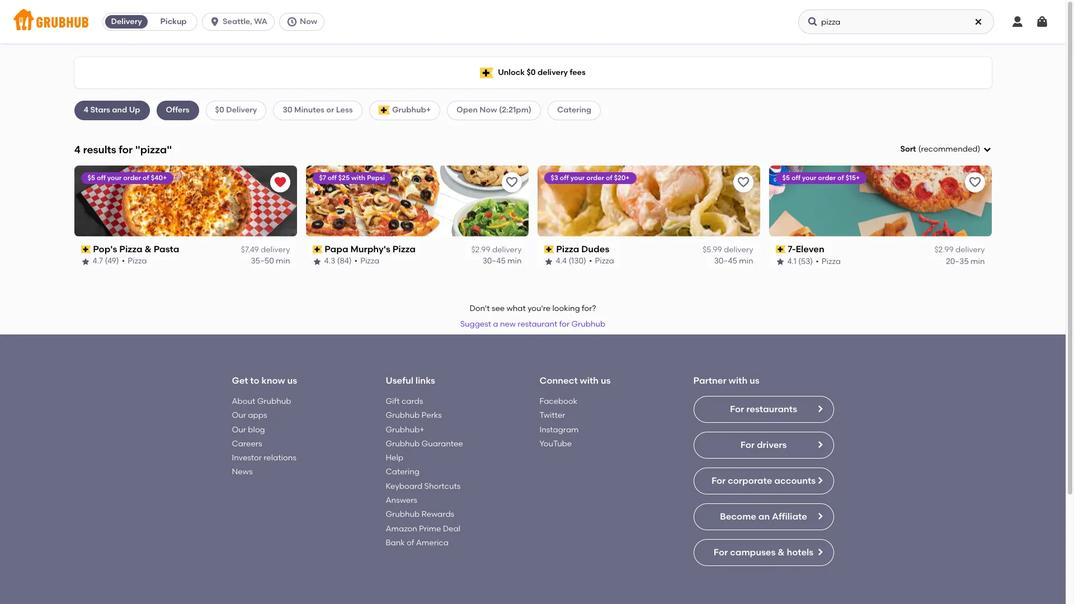 Task type: vqa. For each thing, say whether or not it's contained in the screenshot.
of for Dudes
yes



Task type: describe. For each thing, give the bounding box(es) containing it.
$3
[[551, 174, 558, 182]]

$20+
[[614, 174, 630, 182]]

wa
[[254, 17, 267, 26]]

delivery for pop's pizza & pasta
[[261, 245, 290, 255]]

connect with us
[[540, 376, 611, 386]]

• pizza for pizza
[[122, 257, 147, 266]]

less
[[336, 105, 353, 115]]

papa murphy's pizza
[[325, 244, 416, 254]]

links
[[416, 376, 435, 386]]

for corporate accounts
[[712, 476, 816, 486]]

30
[[283, 105, 293, 115]]

$2.99 for papa murphy's pizza
[[471, 245, 491, 255]]

grubhub perks link
[[386, 411, 442, 420]]

right image for become an affiliate
[[816, 512, 825, 521]]

grubhub down grubhub+ link
[[386, 439, 420, 449]]

(2:21pm)
[[499, 105, 532, 115]]

4 for 4 stars and up
[[84, 105, 89, 115]]

$5 off your order of $15+
[[783, 174, 860, 182]]

of inside the gift cards grubhub perks grubhub+ grubhub guarantee help catering keyboard shortcuts answers grubhub rewards amazon prime deal bank of america
[[407, 538, 414, 548]]

saved restaurant button
[[270, 172, 290, 192]]

your for pizza
[[571, 174, 585, 182]]

of for dudes
[[606, 174, 613, 182]]

recommended
[[921, 144, 978, 154]]

suggest a new restaurant for grubhub
[[460, 320, 606, 329]]

open
[[457, 105, 478, 115]]

save this restaurant image for 7-eleven
[[968, 176, 982, 189]]

$2.99 delivery for papa murphy's pizza
[[471, 245, 522, 255]]

keyboard shortcuts link
[[386, 482, 461, 491]]

right image for for restaurants
[[816, 405, 825, 413]]

news
[[232, 467, 253, 477]]

grubhub+ inside the gift cards grubhub perks grubhub+ grubhub guarantee help catering keyboard shortcuts answers grubhub rewards amazon prime deal bank of america
[[386, 425, 424, 435]]

2 horizontal spatial svg image
[[1036, 15, 1049, 29]]

gift cards grubhub perks grubhub+ grubhub guarantee help catering keyboard shortcuts answers grubhub rewards amazon prime deal bank of america
[[386, 397, 463, 548]]

drivers
[[757, 440, 787, 450]]

blog
[[248, 425, 265, 435]]

sort ( recommended )
[[901, 144, 981, 154]]

• for eleven
[[816, 257, 819, 266]]

30–45 for papa murphy's pizza
[[483, 257, 506, 266]]

your for pop's
[[107, 174, 122, 182]]

help
[[386, 453, 403, 463]]

subscription pass image for pizza dudes
[[544, 246, 554, 254]]

grubhub plus flag logo image for unlock $0 delivery fees
[[480, 67, 494, 78]]

$7.49
[[241, 245, 259, 255]]

see
[[492, 304, 505, 313]]

and
[[112, 105, 127, 115]]

for campuses & hotels link
[[694, 539, 834, 566]]

of for pizza
[[143, 174, 149, 182]]

for for for corporate accounts
[[712, 476, 726, 486]]

• for pizza
[[122, 257, 125, 266]]

offers
[[166, 105, 189, 115]]

(
[[919, 144, 921, 154]]

unlock
[[498, 68, 525, 77]]

grubhub rewards link
[[386, 510, 455, 519]]

restaurant
[[518, 320, 558, 329]]

right image for for corporate accounts
[[816, 476, 825, 485]]

none field inside the 4 results for "pizza" main content
[[901, 144, 992, 155]]

pop's pizza & pasta
[[93, 244, 179, 254]]

• for murphy's
[[355, 257, 358, 266]]

30–45 min for pizza dudes
[[714, 257, 753, 266]]

pizza up 4.4 (130)
[[556, 244, 579, 254]]

results
[[83, 143, 116, 156]]

save this restaurant button for papa murphy's pizza
[[502, 172, 522, 192]]

you're
[[528, 304, 551, 313]]

partner with us
[[694, 376, 760, 386]]

4 stars and up
[[84, 105, 140, 115]]

help link
[[386, 453, 403, 463]]

1 horizontal spatial catering
[[557, 105, 592, 115]]

$7
[[319, 174, 326, 182]]

youtube
[[540, 439, 572, 449]]

right image for for campuses & hotels
[[816, 548, 825, 557]]

subscription pass image for pop's pizza & pasta
[[81, 246, 91, 254]]

news link
[[232, 467, 253, 477]]

instagram link
[[540, 425, 579, 435]]

pizza right pop's
[[119, 244, 142, 254]]

pop's
[[93, 244, 117, 254]]

$25
[[338, 174, 350, 182]]

with for connect
[[580, 376, 599, 386]]

0 vertical spatial for
[[119, 143, 133, 156]]

new
[[500, 320, 516, 329]]

• pizza for murphy's
[[355, 257, 380, 266]]

about grubhub our apps our blog careers investor relations news
[[232, 397, 297, 477]]

don't see what you're looking for?
[[470, 304, 596, 313]]

seattle,
[[223, 17, 252, 26]]

Search for food, convenience, alcohol... search field
[[799, 10, 994, 34]]

eleven
[[796, 244, 825, 254]]

4.1 (53)
[[788, 257, 813, 266]]

to
[[250, 376, 259, 386]]

facebook
[[540, 397, 578, 406]]

for for for restaurants
[[730, 404, 744, 415]]

grubhub down 'gift cards' link
[[386, 411, 420, 420]]

cards
[[402, 397, 423, 406]]

(130)
[[569, 257, 586, 266]]

grubhub guarantee link
[[386, 439, 463, 449]]

save this restaurant button for 7-eleven
[[965, 172, 985, 192]]

subscription pass image
[[313, 246, 322, 254]]

useful
[[386, 376, 413, 386]]

min for papa murphy's pizza
[[508, 257, 522, 266]]

1 vertical spatial $0
[[215, 105, 224, 115]]

looking
[[553, 304, 580, 313]]

• pizza for eleven
[[816, 257, 841, 266]]

pizza down dudes
[[595, 257, 614, 266]]

suggest
[[460, 320, 491, 329]]

know
[[262, 376, 285, 386]]

corporate
[[728, 476, 772, 486]]

min for pop's pizza & pasta
[[276, 257, 290, 266]]

7-eleven
[[788, 244, 825, 254]]

an
[[759, 511, 770, 522]]

grubhub plus flag logo image for grubhub+
[[379, 106, 390, 115]]

grubhub inside about grubhub our apps our blog careers investor relations news
[[257, 397, 291, 406]]

(53)
[[799, 257, 813, 266]]

sort
[[901, 144, 916, 154]]

save this restaurant image for pizza dudes
[[737, 176, 750, 189]]

rewards
[[422, 510, 455, 519]]

pickup button
[[150, 13, 197, 31]]

careers link
[[232, 439, 262, 449]]

don't
[[470, 304, 490, 313]]

svg image inside now 'button'
[[286, 16, 298, 27]]

2 our from the top
[[232, 425, 246, 435]]

become an affiliate
[[720, 511, 808, 522]]

for restaurants link
[[694, 396, 834, 423]]

with for partner
[[729, 376, 748, 386]]

become an affiliate link
[[694, 504, 834, 530]]

30–45 min for papa murphy's pizza
[[483, 257, 522, 266]]



Task type: locate. For each thing, give the bounding box(es) containing it.
0 horizontal spatial your
[[107, 174, 122, 182]]

1 horizontal spatial $2.99
[[935, 245, 954, 255]]

america
[[416, 538, 449, 548]]

4 • pizza from the left
[[816, 257, 841, 266]]

hotels
[[787, 547, 814, 558]]

bank of america link
[[386, 538, 449, 548]]

us for partner with us
[[750, 376, 760, 386]]

1 horizontal spatial save this restaurant button
[[733, 172, 753, 192]]

2 off from the left
[[328, 174, 337, 182]]

1 • from the left
[[122, 257, 125, 266]]

1 vertical spatial grubhub+
[[386, 425, 424, 435]]

delivery for pizza dudes
[[724, 245, 753, 255]]

3 right image from the top
[[816, 512, 825, 521]]

$5
[[88, 174, 95, 182], [783, 174, 790, 182]]

2 $2.99 delivery from the left
[[935, 245, 985, 255]]

subscription pass image left '7-'
[[776, 246, 786, 254]]

grubhub plus flag logo image right less
[[379, 106, 390, 115]]

1 us from the left
[[287, 376, 297, 386]]

delivery button
[[103, 13, 150, 31]]

for left drivers
[[741, 440, 755, 450]]

order left $20+ in the top right of the page
[[587, 174, 604, 182]]

min left 4.4
[[508, 257, 522, 266]]

0 vertical spatial now
[[300, 17, 317, 26]]

right image
[[816, 440, 825, 449], [816, 548, 825, 557]]

restaurants
[[747, 404, 797, 415]]

right image inside the become an affiliate link
[[816, 512, 825, 521]]

us right know on the bottom of page
[[287, 376, 297, 386]]

star icon image for pizza dudes
[[544, 257, 553, 266]]

3 save this restaurant image from the left
[[968, 176, 982, 189]]

0 horizontal spatial with
[[351, 174, 365, 182]]

2 horizontal spatial save this restaurant image
[[968, 176, 982, 189]]

0 vertical spatial right image
[[816, 440, 825, 449]]

svg image
[[1036, 15, 1049, 29], [286, 16, 298, 27], [974, 17, 983, 26]]

catering inside the gift cards grubhub perks grubhub+ grubhub guarantee help catering keyboard shortcuts answers grubhub rewards amazon prime deal bank of america
[[386, 467, 420, 477]]

get to know us
[[232, 376, 297, 386]]

0 horizontal spatial svg image
[[286, 16, 298, 27]]

for drivers link
[[694, 432, 834, 459]]

0 horizontal spatial 30–45 min
[[483, 257, 522, 266]]

2 subscription pass image from the left
[[544, 246, 554, 254]]

off
[[97, 174, 106, 182], [328, 174, 337, 182], [560, 174, 569, 182], [792, 174, 801, 182]]

1 $5 from the left
[[88, 174, 95, 182]]

order for dudes
[[587, 174, 604, 182]]

20–35 min
[[946, 257, 985, 266]]

1 horizontal spatial 4
[[84, 105, 89, 115]]

for corporate accounts link
[[694, 468, 834, 495]]

0 horizontal spatial delivery
[[111, 17, 142, 26]]

with right connect
[[580, 376, 599, 386]]

• down dudes
[[589, 257, 592, 266]]

$5 for 7-
[[783, 174, 790, 182]]

main navigation navigation
[[0, 0, 1066, 44]]

your down 4 results for "pizza"
[[107, 174, 122, 182]]

1 horizontal spatial save this restaurant image
[[737, 176, 750, 189]]

2 star icon image from the left
[[313, 257, 321, 266]]

• pizza for dudes
[[589, 257, 614, 266]]

grubhub+ left open
[[392, 105, 431, 115]]

about
[[232, 397, 255, 406]]

prime
[[419, 524, 441, 534]]

• right (53)
[[816, 257, 819, 266]]

catering up 'keyboard' in the left bottom of the page
[[386, 467, 420, 477]]

1 • pizza from the left
[[122, 257, 147, 266]]

your left $15+
[[802, 174, 817, 182]]

order left $40+
[[123, 174, 141, 182]]

min for pizza dudes
[[739, 257, 753, 266]]

apps
[[248, 411, 267, 420]]

20–35
[[946, 257, 969, 266]]

0 horizontal spatial save this restaurant image
[[505, 176, 518, 189]]

our up careers
[[232, 425, 246, 435]]

$3 off your order of $20+
[[551, 174, 630, 182]]

3 order from the left
[[818, 174, 836, 182]]

for left the campuses
[[714, 547, 728, 558]]

a
[[493, 320, 498, 329]]

$5 for pop's
[[88, 174, 95, 182]]

2 • pizza from the left
[[355, 257, 380, 266]]

of right bank
[[407, 538, 414, 548]]

1 horizontal spatial $0
[[527, 68, 536, 77]]

grubhub plus flag logo image left unlock
[[480, 67, 494, 78]]

grubhub down answers link
[[386, 510, 420, 519]]

catering link
[[386, 467, 420, 477]]

grubhub inside button
[[572, 320, 606, 329]]

for drivers
[[741, 440, 787, 450]]

delivery inside button
[[111, 17, 142, 26]]

1 right image from the top
[[816, 440, 825, 449]]

pizza down pop's pizza & pasta
[[128, 257, 147, 266]]

35–50
[[251, 257, 274, 266]]

open now (2:21pm)
[[457, 105, 532, 115]]

30–45 up see
[[483, 257, 506, 266]]

gift cards link
[[386, 397, 423, 406]]

4 star icon image from the left
[[776, 257, 785, 266]]

svg image
[[1011, 15, 1025, 29], [209, 16, 221, 27], [808, 16, 819, 27], [983, 145, 992, 154]]

1 vertical spatial our
[[232, 425, 246, 435]]

2 horizontal spatial with
[[729, 376, 748, 386]]

up
[[129, 105, 140, 115]]

twitter
[[540, 411, 565, 420]]

0 horizontal spatial 30–45
[[483, 257, 506, 266]]

4 min from the left
[[971, 257, 985, 266]]

4 results for "pizza"
[[74, 143, 172, 156]]

star icon image left 4.4
[[544, 257, 553, 266]]

grubhub down the for?
[[572, 320, 606, 329]]

0 vertical spatial right image
[[816, 405, 825, 413]]

none field containing sort
[[901, 144, 992, 155]]

delivery for 7-eleven
[[956, 245, 985, 255]]

• for dudes
[[589, 257, 592, 266]]

35–50 min
[[251, 257, 290, 266]]

$0 delivery
[[215, 105, 257, 115]]

investor relations link
[[232, 453, 297, 463]]

subscription pass image left pop's
[[81, 246, 91, 254]]

4 • from the left
[[816, 257, 819, 266]]

2 • from the left
[[355, 257, 358, 266]]

0 vertical spatial our
[[232, 411, 246, 420]]

1 vertical spatial grubhub plus flag logo image
[[379, 106, 390, 115]]

subscription pass image
[[81, 246, 91, 254], [544, 246, 554, 254], [776, 246, 786, 254]]

for inside button
[[559, 320, 570, 329]]

1 $2.99 from the left
[[471, 245, 491, 255]]

0 vertical spatial delivery
[[111, 17, 142, 26]]

instagram
[[540, 425, 579, 435]]

1 horizontal spatial &
[[778, 547, 785, 558]]

svg image inside seattle, wa button
[[209, 16, 221, 27]]

2 $5 from the left
[[783, 174, 790, 182]]

• right the (84)
[[355, 257, 358, 266]]

star icon image left 4.1
[[776, 257, 785, 266]]

order for pizza
[[123, 174, 141, 182]]

min right 35–50
[[276, 257, 290, 266]]

2 30–45 from the left
[[714, 257, 737, 266]]

• pizza down pop's pizza & pasta
[[122, 257, 147, 266]]

1 30–45 min from the left
[[483, 257, 522, 266]]

subscription pass image for 7-eleven
[[776, 246, 786, 254]]

3 subscription pass image from the left
[[776, 246, 786, 254]]

0 horizontal spatial $2.99
[[471, 245, 491, 255]]

1 horizontal spatial subscription pass image
[[544, 246, 554, 254]]

now inside the 4 results for "pizza" main content
[[480, 105, 497, 115]]

2 min from the left
[[508, 257, 522, 266]]

• pizza down eleven
[[816, 257, 841, 266]]

0 horizontal spatial $0
[[215, 105, 224, 115]]

shortcuts
[[424, 482, 461, 491]]

2 vertical spatial right image
[[816, 512, 825, 521]]

grubhub+ down grubhub perks link
[[386, 425, 424, 435]]

2 right image from the top
[[816, 548, 825, 557]]

3 save this restaurant button from the left
[[965, 172, 985, 192]]

• pizza
[[122, 257, 147, 266], [355, 257, 380, 266], [589, 257, 614, 266], [816, 257, 841, 266]]

1 vertical spatial 4
[[74, 143, 81, 156]]

right image for for drivers
[[816, 440, 825, 449]]

star icon image
[[81, 257, 90, 266], [313, 257, 321, 266], [544, 257, 553, 266], [776, 257, 785, 266]]

4.4
[[556, 257, 567, 266]]

1 vertical spatial for
[[559, 320, 570, 329]]

(84)
[[337, 257, 352, 266]]

$7 off $25 with pepsi
[[319, 174, 385, 182]]

get
[[232, 376, 248, 386]]

0 vertical spatial $0
[[527, 68, 536, 77]]

7-eleven logo image
[[769, 166, 992, 237]]

30–45 min down $5.99 delivery
[[714, 257, 753, 266]]

$15+
[[846, 174, 860, 182]]

or
[[326, 105, 334, 115]]

of
[[143, 174, 149, 182], [606, 174, 613, 182], [838, 174, 844, 182], [407, 538, 414, 548]]

2 order from the left
[[587, 174, 604, 182]]

1 vertical spatial now
[[480, 105, 497, 115]]

your for 7-
[[802, 174, 817, 182]]

1 subscription pass image from the left
[[81, 246, 91, 254]]

right image inside for restaurants link
[[816, 405, 825, 413]]

1 your from the left
[[107, 174, 122, 182]]

4 off from the left
[[792, 174, 801, 182]]

4 left 'results'
[[74, 143, 81, 156]]

investor
[[232, 453, 262, 463]]

0 vertical spatial grubhub plus flag logo image
[[480, 67, 494, 78]]

min for 7-eleven
[[971, 257, 985, 266]]

affiliate
[[772, 511, 808, 522]]

right image inside the for drivers link
[[816, 440, 825, 449]]

1 horizontal spatial svg image
[[974, 17, 983, 26]]

of left $20+ in the top right of the page
[[606, 174, 613, 182]]

2 right image from the top
[[816, 476, 825, 485]]

1 horizontal spatial with
[[580, 376, 599, 386]]

3 • from the left
[[589, 257, 592, 266]]

for right 'results'
[[119, 143, 133, 156]]

0 horizontal spatial 4
[[74, 143, 81, 156]]

1 off from the left
[[97, 174, 106, 182]]

2 save this restaurant image from the left
[[737, 176, 750, 189]]

1 horizontal spatial us
[[601, 376, 611, 386]]

subscription pass image left pizza dudes
[[544, 246, 554, 254]]

right image inside for campuses & hotels link
[[816, 548, 825, 557]]

seattle, wa
[[223, 17, 267, 26]]

2 horizontal spatial us
[[750, 376, 760, 386]]

1 horizontal spatial now
[[480, 105, 497, 115]]

1 vertical spatial delivery
[[226, 105, 257, 115]]

right image
[[816, 405, 825, 413], [816, 476, 825, 485], [816, 512, 825, 521]]

order left $15+
[[818, 174, 836, 182]]

right image inside for corporate accounts link
[[816, 476, 825, 485]]

order for eleven
[[818, 174, 836, 182]]

1 vertical spatial catering
[[386, 467, 420, 477]]

$40+
[[151, 174, 167, 182]]

• right the (49)
[[122, 257, 125, 266]]

1 vertical spatial right image
[[816, 476, 825, 485]]

now inside 'button'
[[300, 17, 317, 26]]

us for connect with us
[[601, 376, 611, 386]]

star icon image for papa murphy's pizza
[[313, 257, 321, 266]]

us up the 'for restaurants'
[[750, 376, 760, 386]]

off for 7-
[[792, 174, 801, 182]]

None field
[[901, 144, 992, 155]]

4.7
[[93, 257, 103, 266]]

pop's pizza & pasta logo image
[[74, 166, 297, 237]]

pizza right the murphy's
[[393, 244, 416, 254]]

youtube link
[[540, 439, 572, 449]]

1 horizontal spatial for
[[559, 320, 570, 329]]

• pizza down dudes
[[589, 257, 614, 266]]

star icon image for 7-eleven
[[776, 257, 785, 266]]

save this restaurant button for pizza dudes
[[733, 172, 753, 192]]

your right $3
[[571, 174, 585, 182]]

1 horizontal spatial 30–45 min
[[714, 257, 753, 266]]

us right connect
[[601, 376, 611, 386]]

0 horizontal spatial grubhub plus flag logo image
[[379, 106, 390, 115]]

delivery for papa murphy's pizza
[[492, 245, 522, 255]]

now right open
[[480, 105, 497, 115]]

our down about
[[232, 411, 246, 420]]

4 results for "pizza" main content
[[0, 44, 1066, 604]]

• pizza down papa murphy's pizza
[[355, 257, 380, 266]]

delivery left pickup
[[111, 17, 142, 26]]

campuses
[[730, 547, 776, 558]]

for campuses & hotels
[[714, 547, 814, 558]]

with
[[351, 174, 365, 182], [580, 376, 599, 386], [729, 376, 748, 386]]

min down $5.99 delivery
[[739, 257, 753, 266]]

0 horizontal spatial for
[[119, 143, 133, 156]]

1 horizontal spatial $2.99 delivery
[[935, 245, 985, 255]]

30–45 min up see
[[483, 257, 522, 266]]

off for pizza
[[560, 174, 569, 182]]

2 $2.99 from the left
[[935, 245, 954, 255]]

papa murphy's pizza logo image
[[306, 166, 529, 237]]

1 order from the left
[[123, 174, 141, 182]]

facebook link
[[540, 397, 578, 406]]

for?
[[582, 304, 596, 313]]

$0 right offers
[[215, 105, 224, 115]]

of left $40+
[[143, 174, 149, 182]]

4.1
[[788, 257, 797, 266]]

star icon image left 4.7
[[81, 257, 90, 266]]

2 your from the left
[[571, 174, 585, 182]]

1 horizontal spatial 30–45
[[714, 257, 737, 266]]

4.3 (84)
[[324, 257, 352, 266]]

facebook twitter instagram youtube
[[540, 397, 579, 449]]

0 horizontal spatial $2.99 delivery
[[471, 245, 522, 255]]

minutes
[[294, 105, 325, 115]]

save this restaurant image
[[505, 176, 518, 189], [737, 176, 750, 189], [968, 176, 982, 189]]

min right 20–35
[[971, 257, 985, 266]]

$0 right unlock
[[527, 68, 536, 77]]

answers link
[[386, 496, 417, 505]]

grubhub down know on the bottom of page
[[257, 397, 291, 406]]

0 horizontal spatial us
[[287, 376, 297, 386]]

2 horizontal spatial save this restaurant button
[[965, 172, 985, 192]]

for down partner with us
[[730, 404, 744, 415]]

2 horizontal spatial order
[[818, 174, 836, 182]]

of for eleven
[[838, 174, 844, 182]]

3 star icon image from the left
[[544, 257, 553, 266]]

star icon image down subscription pass icon
[[313, 257, 321, 266]]

with right partner
[[729, 376, 748, 386]]

1 save this restaurant image from the left
[[505, 176, 518, 189]]

grubhub plus flag logo image
[[480, 67, 494, 78], [379, 106, 390, 115]]

2 us from the left
[[601, 376, 611, 386]]

now right wa
[[300, 17, 317, 26]]

pizza down papa murphy's pizza
[[360, 257, 380, 266]]

& for hotels
[[778, 547, 785, 558]]

0 horizontal spatial &
[[145, 244, 152, 254]]

delivery left 30
[[226, 105, 257, 115]]

for down looking
[[559, 320, 570, 329]]

pizza dudes logo image
[[537, 166, 760, 237]]

2 horizontal spatial subscription pass image
[[776, 246, 786, 254]]

"pizza"
[[135, 143, 172, 156]]

delivery
[[111, 17, 142, 26], [226, 105, 257, 115]]

off for pop's
[[97, 174, 106, 182]]

right image right hotels
[[816, 548, 825, 557]]

papa
[[325, 244, 348, 254]]

connect
[[540, 376, 578, 386]]

0 vertical spatial grubhub+
[[392, 105, 431, 115]]

2 save this restaurant button from the left
[[733, 172, 753, 192]]

1 vertical spatial right image
[[816, 548, 825, 557]]

now button
[[279, 13, 329, 31]]

1 vertical spatial &
[[778, 547, 785, 558]]

1 horizontal spatial delivery
[[226, 105, 257, 115]]

3 • pizza from the left
[[589, 257, 614, 266]]

pizza down eleven
[[822, 257, 841, 266]]

& for pasta
[[145, 244, 152, 254]]

0 horizontal spatial now
[[300, 17, 317, 26]]

save this restaurant image for papa murphy's pizza
[[505, 176, 518, 189]]

for for for drivers
[[741, 440, 755, 450]]

saved restaurant image
[[273, 176, 287, 189]]

delivery inside the 4 results for "pizza" main content
[[226, 105, 257, 115]]

$7.49 delivery
[[241, 245, 290, 255]]

for for for campuses & hotels
[[714, 547, 728, 558]]

min
[[276, 257, 290, 266], [508, 257, 522, 266], [739, 257, 753, 266], [971, 257, 985, 266]]

3 min from the left
[[739, 257, 753, 266]]

& left pasta
[[145, 244, 152, 254]]

4.3
[[324, 257, 335, 266]]

1 min from the left
[[276, 257, 290, 266]]

1 star icon image from the left
[[81, 257, 90, 266]]

0 horizontal spatial $5
[[88, 174, 95, 182]]

•
[[122, 257, 125, 266], [355, 257, 358, 266], [589, 257, 592, 266], [816, 257, 819, 266]]

(49)
[[105, 257, 119, 266]]

of left $15+
[[838, 174, 844, 182]]

0 horizontal spatial order
[[123, 174, 141, 182]]

amazon
[[386, 524, 417, 534]]

pizza dudes
[[556, 244, 610, 254]]

1 horizontal spatial your
[[571, 174, 585, 182]]

30–45 for pizza dudes
[[714, 257, 737, 266]]

4.7 (49)
[[93, 257, 119, 266]]

4 for 4 results for "pizza"
[[74, 143, 81, 156]]

$2.99 for 7-eleven
[[935, 245, 954, 255]]

delivery
[[538, 68, 568, 77], [261, 245, 290, 255], [492, 245, 522, 255], [724, 245, 753, 255], [956, 245, 985, 255]]

0 vertical spatial catering
[[557, 105, 592, 115]]

1 $2.99 delivery from the left
[[471, 245, 522, 255]]

4.4 (130)
[[556, 257, 586, 266]]

3 off from the left
[[560, 174, 569, 182]]

keyboard
[[386, 482, 423, 491]]

1 save this restaurant button from the left
[[502, 172, 522, 192]]

1 horizontal spatial order
[[587, 174, 604, 182]]

2 30–45 min from the left
[[714, 257, 753, 266]]

for left corporate at bottom right
[[712, 476, 726, 486]]

1 horizontal spatial grubhub plus flag logo image
[[480, 67, 494, 78]]

4 left stars on the top
[[84, 105, 89, 115]]

1 our from the top
[[232, 411, 246, 420]]

careers
[[232, 439, 262, 449]]

1 horizontal spatial $5
[[783, 174, 790, 182]]

0 vertical spatial &
[[145, 244, 152, 254]]

30–45 down $5.99 delivery
[[714, 257, 737, 266]]

unlock $0 delivery fees
[[498, 68, 586, 77]]

3 your from the left
[[802, 174, 817, 182]]

with right $25
[[351, 174, 365, 182]]

1 right image from the top
[[816, 405, 825, 413]]

0 horizontal spatial catering
[[386, 467, 420, 477]]

catering down fees
[[557, 105, 592, 115]]

3 us from the left
[[750, 376, 760, 386]]

2 horizontal spatial your
[[802, 174, 817, 182]]

& left hotels
[[778, 547, 785, 558]]

us
[[287, 376, 297, 386], [601, 376, 611, 386], [750, 376, 760, 386]]

$2.99
[[471, 245, 491, 255], [935, 245, 954, 255]]

0 horizontal spatial save this restaurant button
[[502, 172, 522, 192]]

grubhub+
[[392, 105, 431, 115], [386, 425, 424, 435]]

star icon image for pop's pizza & pasta
[[81, 257, 90, 266]]

1 30–45 from the left
[[483, 257, 506, 266]]

0 vertical spatial 4
[[84, 105, 89, 115]]

0 horizontal spatial subscription pass image
[[81, 246, 91, 254]]

right image up "accounts" on the right of page
[[816, 440, 825, 449]]

amazon prime deal link
[[386, 524, 461, 534]]

off for papa
[[328, 174, 337, 182]]

$2.99 delivery for 7-eleven
[[935, 245, 985, 255]]



